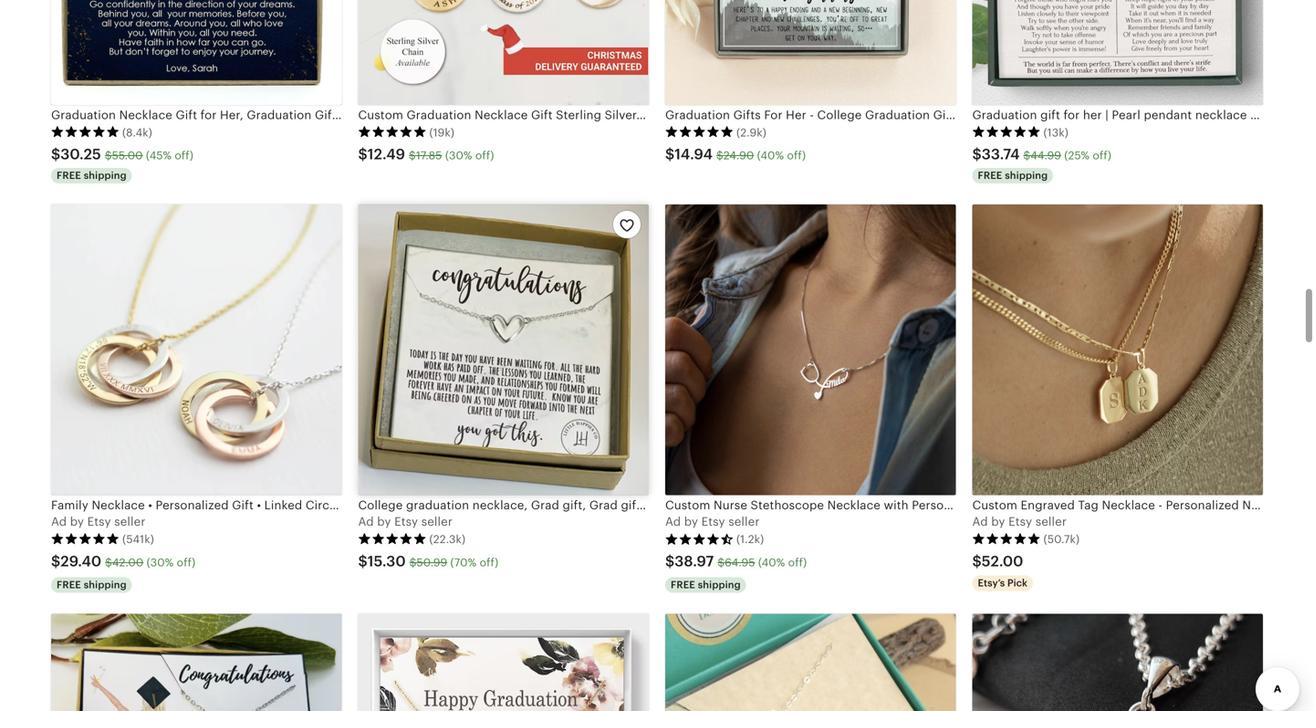 Task type: describe. For each thing, give the bounding box(es) containing it.
graduation gifts for her - college graduation gift for her - class of 2023 -personalized graduation gift-compass necklace-graduation jewelry image
[[666, 0, 956, 105]]

42.00
[[112, 556, 144, 569]]

college graduation gift, high school graduation gifts, personalized graduation gift, 2023 graduation, personalized gifts for her, necklace image
[[51, 614, 342, 711]]

38.97
[[675, 553, 714, 570]]

custom graduation necklace gift sterling silver, customized high school grads gift for girls college, graduation class of 2023, fn-09 image
[[358, 0, 649, 105]]

d for 38.97
[[673, 515, 681, 529]]

(70%
[[451, 556, 477, 569]]

d for 29.40
[[59, 515, 67, 529]]

5 out of 5 stars image for (8.4k)
[[51, 126, 120, 138]]

a for 29.40
[[51, 515, 59, 529]]

off) for 38.97
[[788, 556, 807, 569]]

$ left 17.85
[[358, 146, 368, 163]]

y for 15.30
[[385, 515, 391, 529]]

(50.7k)
[[1044, 533, 1080, 546]]

15.30
[[368, 553, 406, 570]]

4 seller from the left
[[1036, 515, 1067, 529]]

33.74
[[982, 146, 1020, 163]]

a d b y etsy seller for 15.30
[[358, 515, 453, 529]]

64.95
[[725, 556, 755, 569]]

50.99
[[417, 556, 448, 569]]

4 a from the left
[[973, 515, 981, 529]]

sterling silver eternity circle compass necklace...  graduation inspirational quote sentiment card image
[[666, 614, 956, 711]]

$ inside $ 12.49 $ 17.85 (30% off)
[[409, 149, 416, 162]]

$ 52.00 etsy's pick
[[973, 553, 1028, 589]]

free down 38.97
[[671, 579, 696, 591]]

(40% for 38.97
[[758, 556, 785, 569]]

$ left '42.00'
[[51, 553, 61, 570]]

$ inside the $ 38.97 $ 64.95 (40% off)
[[718, 556, 725, 569]]

$ left 44.99
[[973, 146, 982, 163]]

free shipping for 29.40
[[57, 579, 127, 591]]

(8.4k)
[[122, 126, 152, 139]]

5 out of 5 stars image for (22.3k)
[[358, 533, 427, 545]]

$ inside $ 15.30 $ 50.99 (70% off)
[[410, 556, 417, 569]]

30.25
[[61, 146, 101, 163]]

etsy's
[[978, 577, 1005, 589]]

$ left 50.99
[[358, 553, 368, 570]]

custom nurse stethoscope necklace with personalized name - handcrafted pendant for medical professionals - ideal gift for graduation image
[[666, 204, 956, 495]]

$ 12.49 $ 17.85 (30% off)
[[358, 146, 494, 163]]

$ 14.94 $ 24.90 (40% off)
[[666, 146, 806, 163]]

a for 15.30
[[358, 515, 367, 529]]

d for 15.30
[[366, 515, 374, 529]]

seller for 15.30
[[422, 515, 453, 529]]

free inside $ 33.74 $ 44.99 (25% off) free shipping
[[978, 170, 1003, 181]]

17.85
[[416, 149, 442, 162]]

4.5 out of 5 stars image
[[666, 533, 734, 545]]

4 etsy from the left
[[1009, 515, 1033, 529]]

etsy for 15.30
[[394, 515, 418, 529]]

5 out of 5 stars image for (541k)
[[51, 533, 120, 545]]

seller for 29.40
[[114, 515, 146, 529]]

y for 29.40
[[77, 515, 84, 529]]

(30% for 29.40
[[147, 556, 174, 569]]

free inside $ 30.25 $ 55.00 (45% off) free shipping
[[57, 170, 81, 181]]

5 out of 5 stars image for (2.9k)
[[666, 126, 734, 138]]

$ 38.97 $ 64.95 (40% off)
[[666, 553, 807, 570]]

5 out of 5 stars image for (19k)
[[358, 126, 427, 138]]

5 out of 5 stars image for (50.7k)
[[973, 533, 1041, 545]]

(22.3k)
[[430, 533, 466, 546]]

$ left 24.90
[[666, 146, 675, 163]]

off) for 12.49
[[476, 149, 494, 162]]

family necklace • personalized gift • linked circle necklace •  custom children name rings • eternity necklace • mother gift • nm30f30 image
[[51, 204, 342, 495]]



Task type: locate. For each thing, give the bounding box(es) containing it.
free shipping down 38.97
[[671, 579, 741, 591]]

$ 29.40 $ 42.00 (30% off)
[[51, 553, 196, 570]]

d
[[59, 515, 67, 529], [366, 515, 374, 529], [673, 515, 681, 529], [981, 515, 988, 529]]

b up 15.30
[[377, 515, 385, 529]]

etsy up the 29.40
[[87, 515, 111, 529]]

shipping down the $ 38.97 $ 64.95 (40% off)
[[698, 579, 741, 591]]

off) right '42.00'
[[177, 556, 196, 569]]

(30% for 12.49
[[445, 149, 473, 162]]

a d b y etsy seller up the 29.40
[[51, 515, 146, 529]]

off) right 64.95
[[788, 556, 807, 569]]

seller
[[114, 515, 146, 529], [422, 515, 453, 529], [729, 515, 760, 529], [1036, 515, 1067, 529]]

55.00
[[112, 149, 143, 162]]

2 seller from the left
[[422, 515, 453, 529]]

a d b y etsy seller for 29.40
[[51, 515, 146, 529]]

d up "52.00"
[[981, 515, 988, 529]]

off) inside $ 15.30 $ 50.99 (70% off)
[[480, 556, 499, 569]]

off) for 14.94
[[787, 149, 806, 162]]

5 out of 5 stars image up the 29.40
[[51, 533, 120, 545]]

5 out of 5 stars image up the 14.94
[[666, 126, 734, 138]]

b up "52.00"
[[992, 515, 999, 529]]

3 d from the left
[[673, 515, 681, 529]]

y up 4.5 out of 5 stars image
[[692, 515, 698, 529]]

(541k)
[[122, 533, 154, 546]]

$ inside $ 14.94 $ 24.90 (40% off)
[[717, 149, 724, 162]]

off) inside $ 30.25 $ 55.00 (45% off) free shipping
[[175, 149, 194, 162]]

seller up (50.7k)
[[1036, 515, 1067, 529]]

$ inside $ 29.40 $ 42.00 (30% off)
[[105, 556, 112, 569]]

0 horizontal spatial (30%
[[147, 556, 174, 569]]

y for 38.97
[[692, 515, 698, 529]]

off) inside $ 14.94 $ 24.90 (40% off)
[[787, 149, 806, 162]]

1 horizontal spatial (30%
[[445, 149, 473, 162]]

seller up (541k)
[[114, 515, 146, 529]]

5 out of 5 stars image up 12.49
[[358, 126, 427, 138]]

graduation gift for daughter, three pearls necklace, personalized graduation, jewelry for college, senior graduation,graduation gift for her image
[[358, 614, 649, 711]]

off) for 15.30
[[480, 556, 499, 569]]

2 y from the left
[[385, 515, 391, 529]]

24.90
[[724, 149, 754, 162]]

$ right 38.97
[[718, 556, 725, 569]]

4 b from the left
[[992, 515, 999, 529]]

a up $ 52.00 etsy's pick
[[973, 515, 981, 529]]

a d b y etsy seller
[[51, 515, 146, 529], [358, 515, 453, 529], [666, 515, 760, 529], [973, 515, 1067, 529]]

$ right the 29.40
[[105, 556, 112, 569]]

b for 15.30
[[377, 515, 385, 529]]

off) inside $ 29.40 $ 42.00 (30% off)
[[177, 556, 196, 569]]

14.94
[[675, 146, 713, 163]]

shipping inside $ 33.74 $ 44.99 (25% off) free shipping
[[1005, 170, 1048, 181]]

seller for 38.97
[[729, 515, 760, 529]]

b up 4.5 out of 5 stars image
[[684, 515, 692, 529]]

$ 15.30 $ 50.99 (70% off)
[[358, 553, 499, 570]]

1 y from the left
[[77, 515, 84, 529]]

d up the 29.40
[[59, 515, 67, 529]]

(30% inside $ 12.49 $ 17.85 (30% off)
[[445, 149, 473, 162]]

$ right 33.74
[[1024, 149, 1031, 162]]

etsy for 38.97
[[702, 515, 725, 529]]

(30%
[[445, 149, 473, 162], [147, 556, 174, 569]]

2 a from the left
[[358, 515, 367, 529]]

(40% inside the $ 38.97 $ 64.95 (40% off)
[[758, 556, 785, 569]]

a d b y etsy seller up 15.30
[[358, 515, 453, 529]]

1 a from the left
[[51, 515, 59, 529]]

4 y from the left
[[999, 515, 1006, 529]]

3 y from the left
[[692, 515, 698, 529]]

12.49
[[368, 146, 405, 163]]

etsy up 4.5 out of 5 stars image
[[702, 515, 725, 529]]

a d b y etsy seller up "52.00"
[[973, 515, 1067, 529]]

1 horizontal spatial free shipping
[[671, 579, 741, 591]]

free shipping
[[57, 579, 127, 591], [671, 579, 741, 591]]

pick
[[1008, 577, 1028, 589]]

$ right 30.25 on the top of the page
[[105, 149, 112, 162]]

off) for 33.74
[[1093, 149, 1112, 162]]

0 horizontal spatial free shipping
[[57, 579, 127, 591]]

off) inside the $ 38.97 $ 64.95 (40% off)
[[788, 556, 807, 569]]

3 a d b y etsy seller from the left
[[666, 515, 760, 529]]

1 etsy from the left
[[87, 515, 111, 529]]

(30% down (541k)
[[147, 556, 174, 569]]

off) right (70%
[[480, 556, 499, 569]]

a d b y etsy seller up 4.5 out of 5 stars image
[[666, 515, 760, 529]]

1 d from the left
[[59, 515, 67, 529]]

$ right 12.49
[[409, 149, 416, 162]]

off) right '(25%'
[[1093, 149, 1112, 162]]

b for 29.40
[[70, 515, 78, 529]]

(13k)
[[1044, 126, 1069, 139]]

(45%
[[146, 149, 172, 162]]

(25%
[[1065, 149, 1090, 162]]

seller up (22.3k)
[[422, 515, 453, 529]]

shipping inside $ 30.25 $ 55.00 (45% off) free shipping
[[84, 170, 127, 181]]

etsy for 29.40
[[87, 515, 111, 529]]

shipping down $ 29.40 $ 42.00 (30% off) at the bottom left of page
[[84, 579, 127, 591]]

free down 30.25 on the top of the page
[[57, 170, 81, 181]]

off)
[[175, 149, 194, 162], [476, 149, 494, 162], [787, 149, 806, 162], [1093, 149, 1112, 162], [177, 556, 196, 569], [480, 556, 499, 569], [788, 556, 807, 569]]

b for 38.97
[[684, 515, 692, 529]]

b up the 29.40
[[70, 515, 78, 529]]

(40%
[[757, 149, 784, 162], [758, 556, 785, 569]]

off) inside $ 12.49 $ 17.85 (30% off)
[[476, 149, 494, 162]]

$
[[51, 146, 61, 163], [358, 146, 368, 163], [666, 146, 675, 163], [973, 146, 982, 163], [105, 149, 112, 162], [409, 149, 416, 162], [717, 149, 724, 162], [1024, 149, 1031, 162], [51, 553, 61, 570], [358, 553, 368, 570], [666, 553, 675, 570], [973, 553, 982, 570], [105, 556, 112, 569], [410, 556, 417, 569], [718, 556, 725, 569]]

off) for 30.25
[[175, 149, 194, 162]]

1 b from the left
[[70, 515, 78, 529]]

4 d from the left
[[981, 515, 988, 529]]

5 out of 5 stars image
[[51, 126, 120, 138], [358, 126, 427, 138], [666, 126, 734, 138], [973, 126, 1041, 138], [51, 533, 120, 545], [358, 533, 427, 545], [973, 533, 1041, 545]]

y up 15.30
[[385, 515, 391, 529]]

off) right 17.85
[[476, 149, 494, 162]]

y up the 29.40
[[77, 515, 84, 529]]

1 a d b y etsy seller from the left
[[51, 515, 146, 529]]

shipping
[[84, 170, 127, 181], [1005, 170, 1048, 181], [84, 579, 127, 591], [698, 579, 741, 591]]

etsy
[[87, 515, 111, 529], [394, 515, 418, 529], [702, 515, 725, 529], [1009, 515, 1033, 529]]

$ 33.74 $ 44.99 (25% off) free shipping
[[973, 146, 1112, 181]]

y
[[77, 515, 84, 529], [385, 515, 391, 529], [692, 515, 698, 529], [999, 515, 1006, 529]]

3 seller from the left
[[729, 515, 760, 529]]

2 etsy from the left
[[394, 515, 418, 529]]

d up 4.5 out of 5 stars image
[[673, 515, 681, 529]]

5 out of 5 stars image up "52.00"
[[973, 533, 1041, 545]]

off) for 29.40
[[177, 556, 196, 569]]

free shipping for 38.97
[[671, 579, 741, 591]]

shipping down 55.00
[[84, 170, 127, 181]]

b
[[70, 515, 78, 529], [377, 515, 385, 529], [684, 515, 692, 529], [992, 515, 999, 529]]

free down the 29.40
[[57, 579, 81, 591]]

$ 30.25 $ 55.00 (45% off) free shipping
[[51, 146, 194, 181]]

5 out of 5 stars image up 15.30
[[358, 533, 427, 545]]

44.99
[[1031, 149, 1062, 162]]

a
[[51, 515, 59, 529], [358, 515, 367, 529], [666, 515, 674, 529], [973, 515, 981, 529]]

free shipping down the 29.40
[[57, 579, 127, 591]]

off) right (45%
[[175, 149, 194, 162]]

college necklace,university necklace,personalized jewelery,personalized necklace,class necklace,graduation necklace,graduation gift,college image
[[973, 614, 1263, 711]]

free down 33.74
[[978, 170, 1003, 181]]

college graduation necklace, grad gift, grad gifts for her, grad gifts for girls, graduation necklace gift, graduation necklace for daughter image
[[358, 204, 649, 495]]

52.00
[[982, 553, 1024, 570]]

a d b y etsy seller for 38.97
[[666, 515, 760, 529]]

3 b from the left
[[684, 515, 692, 529]]

5 out of 5 stars image up 30.25 on the top of the page
[[51, 126, 120, 138]]

seller up (1.2k)
[[729, 515, 760, 529]]

a for 38.97
[[666, 515, 674, 529]]

0 vertical spatial (30%
[[445, 149, 473, 162]]

(1.2k)
[[737, 533, 764, 546]]

a up 4.5 out of 5 stars image
[[666, 515, 674, 529]]

(40% for 14.94
[[757, 149, 784, 162]]

0 vertical spatial (40%
[[757, 149, 784, 162]]

1 seller from the left
[[114, 515, 146, 529]]

custom engraved tag necklace - personalized name necklace - custom pendant - custom dog tag charm - medium tag *elena engraving necklace* image
[[973, 204, 1263, 495]]

1 vertical spatial (30%
[[147, 556, 174, 569]]

5 out of 5 stars image for (13k)
[[973, 126, 1041, 138]]

etsy up 15.30
[[394, 515, 418, 529]]

3 etsy from the left
[[702, 515, 725, 529]]

a up $ 15.30 $ 50.99 (70% off)
[[358, 515, 367, 529]]

graduation gift for her | pearl pendant necklace | graduation gift for granddaughter | congratulations gift | daughter graduation image
[[973, 0, 1263, 105]]

29.40
[[61, 553, 102, 570]]

(40% down (1.2k)
[[758, 556, 785, 569]]

(19k)
[[430, 126, 455, 139]]

1 free shipping from the left
[[57, 579, 127, 591]]

2 b from the left
[[377, 515, 385, 529]]

$ right 15.30
[[410, 556, 417, 569]]

(40% down (2.9k)
[[757, 149, 784, 162]]

4 a d b y etsy seller from the left
[[973, 515, 1067, 529]]

$ right the 14.94
[[717, 149, 724, 162]]

$ down 4.5 out of 5 stars image
[[666, 553, 675, 570]]

etsy up "52.00"
[[1009, 515, 1033, 529]]

off) right 24.90
[[787, 149, 806, 162]]

a up $ 29.40 $ 42.00 (30% off) at the bottom left of page
[[51, 515, 59, 529]]

graduation necklace gift for her, graduation gift, graduation necklace, personalized graduation gift, sterling silver necklace image
[[51, 0, 342, 105]]

(2.9k)
[[737, 126, 767, 139]]

2 free shipping from the left
[[671, 579, 741, 591]]

$ left 55.00
[[51, 146, 61, 163]]

5 out of 5 stars image up 33.74
[[973, 126, 1041, 138]]

(40% inside $ 14.94 $ 24.90 (40% off)
[[757, 149, 784, 162]]

d up 15.30
[[366, 515, 374, 529]]

(30% down (19k) at the top left of page
[[445, 149, 473, 162]]

3 a from the left
[[666, 515, 674, 529]]

y up "52.00"
[[999, 515, 1006, 529]]

2 a d b y etsy seller from the left
[[358, 515, 453, 529]]

1 vertical spatial (40%
[[758, 556, 785, 569]]

$ up etsy's
[[973, 553, 982, 570]]

off) inside $ 33.74 $ 44.99 (25% off) free shipping
[[1093, 149, 1112, 162]]

(30% inside $ 29.40 $ 42.00 (30% off)
[[147, 556, 174, 569]]

free
[[57, 170, 81, 181], [978, 170, 1003, 181], [57, 579, 81, 591], [671, 579, 696, 591]]

2 d from the left
[[366, 515, 374, 529]]

$ inside $ 52.00 etsy's pick
[[973, 553, 982, 570]]

shipping down 44.99
[[1005, 170, 1048, 181]]



Task type: vqa. For each thing, say whether or not it's contained in the screenshot.
4.35
no



